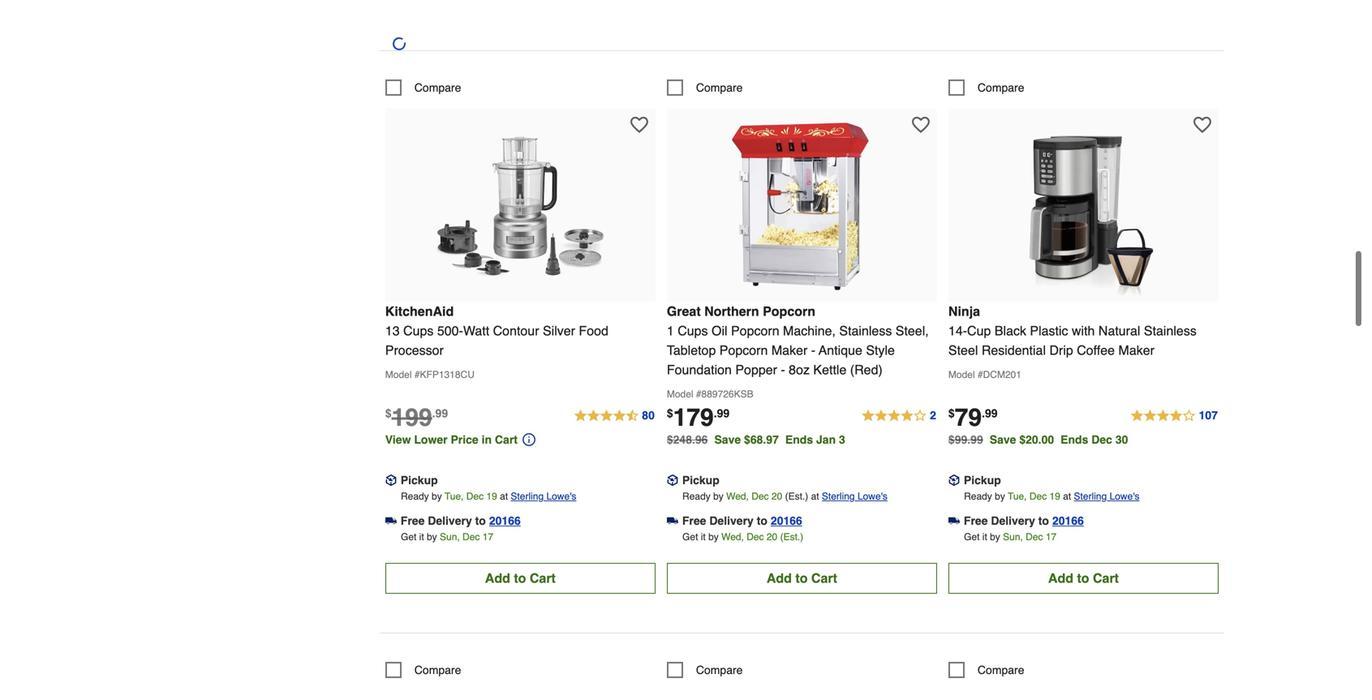 Task type: vqa. For each thing, say whether or not it's contained in the screenshot.
the You'll
no



Task type: locate. For each thing, give the bounding box(es) containing it.
.99 up lower
[[432, 407, 448, 420]]

- down machine,
[[811, 343, 815, 358]]

3 delivery from the left
[[991, 514, 1035, 527]]

1 horizontal spatial it
[[701, 531, 706, 543]]

3 $ from the left
[[948, 407, 955, 420]]

model down the steel
[[948, 369, 975, 380]]

drip
[[1049, 343, 1073, 358]]

cups
[[403, 323, 434, 338], [678, 323, 708, 338]]

sterling lowe's button down info icon
[[511, 488, 576, 505]]

sterling lowe's button down ends dec 30 element
[[1074, 488, 1140, 505]]

1 horizontal spatial .99
[[714, 407, 730, 420]]

model down processor
[[385, 369, 412, 380]]

1 maker from the left
[[771, 343, 808, 358]]

2 heart outline image from the left
[[912, 116, 930, 134]]

0 horizontal spatial .99
[[432, 407, 448, 420]]

1 horizontal spatial 19
[[1049, 491, 1060, 502]]

sterling down info icon
[[511, 491, 544, 502]]

20 up get it by wed, dec 20 (est.)
[[771, 491, 782, 502]]

maker inside great northern popcorn 1 cups oil popcorn machine, stainless steel, tabletop popcorn maker - antique style foundation popper - 8oz kettle (red)
[[771, 343, 808, 358]]

20 down ready by wed, dec 20 (est.) at sterling lowe's
[[767, 531, 777, 543]]

1 horizontal spatial 4 stars image
[[1130, 406, 1219, 426]]

2 horizontal spatial $
[[948, 407, 955, 420]]

3 sterling lowe's button from the left
[[1074, 488, 1140, 505]]

1 horizontal spatial 20166
[[771, 514, 802, 527]]

$ inside $ 199 .99
[[385, 407, 392, 420]]

1 .99 from the left
[[432, 407, 448, 420]]

0 horizontal spatial heart outline image
[[630, 116, 648, 134]]

info image
[[522, 433, 535, 446]]

ready by tue, dec 19 at sterling lowe's for 20166 "button" for sterling lowe's button related to pickup image associated with ready by tue, dec 19 at sterling lowe's
[[401, 491, 576, 502]]

.99 up the was price $99.99 element
[[982, 407, 998, 420]]

107 button
[[1130, 406, 1219, 426]]

1 horizontal spatial tue,
[[1008, 491, 1027, 502]]

3 free delivery to 20166 from the left
[[964, 514, 1084, 527]]

at down view lower price in cart button
[[500, 491, 508, 502]]

$99.99 save $20.00 ends dec 30
[[948, 433, 1128, 446]]

0 horizontal spatial add to cart
[[485, 571, 556, 586]]

17 for sterling lowe's button related to pickup image associated with ready by tue, dec 19 at sterling lowe's
[[483, 531, 493, 543]]

ends right $20.00
[[1061, 433, 1088, 446]]

5014037595 element
[[948, 79, 1024, 96]]

free
[[401, 514, 425, 527], [682, 514, 706, 527], [964, 514, 988, 527]]

# down the steel
[[978, 369, 983, 380]]

savings save $68.97 element
[[714, 433, 852, 446]]

heart outline image
[[1193, 116, 1211, 134]]

truck filled image for pickup icon
[[948, 515, 960, 527]]

0 horizontal spatial save
[[714, 433, 741, 446]]

#
[[414, 369, 420, 380], [978, 369, 983, 380], [696, 389, 701, 400]]

2 horizontal spatial ready
[[964, 491, 992, 502]]

plastic
[[1030, 323, 1068, 338]]

2 pickup image from the left
[[667, 475, 678, 486]]

1 horizontal spatial delivery
[[709, 514, 754, 527]]

2 ready from the left
[[682, 491, 711, 502]]

2 button
[[861, 406, 937, 426]]

1 vertical spatial 20
[[767, 531, 777, 543]]

save left $20.00
[[990, 433, 1016, 446]]

5014685363 element
[[667, 662, 743, 678]]

1 17 from the left
[[483, 531, 493, 543]]

get
[[401, 531, 416, 543], [682, 531, 698, 543], [964, 531, 980, 543]]

20166 button for pickup icon's sterling lowe's button
[[1052, 513, 1084, 529]]

steel
[[948, 343, 978, 358]]

1 horizontal spatial heart outline image
[[912, 116, 930, 134]]

1 pickup from the left
[[401, 474, 438, 487]]

0 horizontal spatial #
[[414, 369, 420, 380]]

maker
[[771, 343, 808, 358], [1118, 343, 1155, 358]]

0 horizontal spatial add
[[485, 571, 510, 586]]

at
[[500, 491, 508, 502], [811, 491, 819, 502], [1063, 491, 1071, 502]]

$ for 179
[[667, 407, 673, 420]]

3 add from the left
[[1048, 571, 1073, 586]]

sterling for pickup image associated with ready by tue, dec 19 at sterling lowe's
[[511, 491, 544, 502]]

ready by tue, dec 19 at sterling lowe's down in
[[401, 491, 576, 502]]

tue,
[[445, 491, 464, 502], [1008, 491, 1027, 502]]

0 horizontal spatial stainless
[[839, 323, 892, 338]]

4 stars image for 179
[[861, 406, 937, 426]]

maker inside 'ninja 14-cup black plastic with natural stainless steel residential drip coffee maker'
[[1118, 343, 1155, 358]]

0 horizontal spatial pickup image
[[385, 475, 397, 486]]

1 horizontal spatial free delivery to 20166
[[682, 514, 802, 527]]

ninja
[[948, 304, 980, 319]]

1 free delivery to 20166 from the left
[[401, 514, 521, 527]]

$ up view
[[385, 407, 392, 420]]

$
[[385, 407, 392, 420], [667, 407, 673, 420], [948, 407, 955, 420]]

1 save from the left
[[714, 433, 741, 446]]

1 horizontal spatial 20166 button
[[771, 513, 802, 529]]

30
[[1115, 433, 1128, 446]]

8oz
[[789, 362, 810, 377]]

$ right 80
[[667, 407, 673, 420]]

popcorn down northern
[[731, 323, 779, 338]]

ends left jan
[[785, 433, 813, 446]]

1 horizontal spatial free
[[682, 514, 706, 527]]

0 horizontal spatial $
[[385, 407, 392, 420]]

to
[[475, 514, 486, 527], [757, 514, 767, 527], [1038, 514, 1049, 527], [514, 571, 526, 586], [795, 571, 808, 586], [1077, 571, 1089, 586]]

1 horizontal spatial ready
[[682, 491, 711, 502]]

0 horizontal spatial 17
[[483, 531, 493, 543]]

0 vertical spatial (est.)
[[785, 491, 808, 502]]

sterling down ends dec 30 element
[[1074, 491, 1107, 502]]

0 horizontal spatial ends
[[785, 433, 813, 446]]

1 at from the left
[[500, 491, 508, 502]]

sun,
[[440, 531, 460, 543], [1003, 531, 1023, 543]]

food
[[579, 323, 608, 338]]

add to cart for 2nd 'add to cart' button from right
[[767, 571, 837, 586]]

3 add to cart from the left
[[1048, 571, 1119, 586]]

0 horizontal spatial ready by tue, dec 19 at sterling lowe's
[[401, 491, 576, 502]]

1 horizontal spatial $
[[667, 407, 673, 420]]

add to cart
[[485, 571, 556, 586], [767, 571, 837, 586], [1048, 571, 1119, 586]]

1 truck filled image from the left
[[385, 515, 397, 527]]

2 delivery from the left
[[709, 514, 754, 527]]

maker up '8oz'
[[771, 343, 808, 358]]

2 horizontal spatial delivery
[[991, 514, 1035, 527]]

compare inside 5013721019 element
[[414, 664, 461, 677]]

pickup down the $248.96
[[682, 474, 719, 487]]

889726ksb
[[701, 389, 753, 400]]

truck filled image
[[385, 515, 397, 527], [667, 515, 678, 527], [948, 515, 960, 527]]

0 vertical spatial -
[[811, 343, 815, 358]]

5001380741 element
[[667, 79, 743, 96]]

kitchenaid 13 cups 500-watt contour silver food processor
[[385, 304, 608, 358]]

1 pickup image from the left
[[385, 475, 397, 486]]

oil
[[712, 323, 727, 338]]

3 get from the left
[[964, 531, 980, 543]]

ready by tue, dec 19 at sterling lowe's down savings save $20.00 element
[[964, 491, 1140, 502]]

2 ends from the left
[[1061, 433, 1088, 446]]

pickup image for ready by tue, dec 19 at sterling lowe's
[[385, 475, 397, 486]]

great northern popcorn 1 cups oil popcorn machine, stainless steel, tabletop popcorn maker - antique style foundation popper - 8oz kettle (red) image
[[713, 117, 891, 295]]

1 horizontal spatial ready by tue, dec 19 at sterling lowe's
[[964, 491, 1140, 502]]

ready down the $248.96
[[682, 491, 711, 502]]

machine,
[[783, 323, 836, 338]]

1 $ from the left
[[385, 407, 392, 420]]

truck filled image for pickup image associated with ready by tue, dec 19 at sterling lowe's
[[385, 515, 397, 527]]

1 4 stars image from the left
[[861, 406, 937, 426]]

model up 179
[[667, 389, 693, 400]]

1 horizontal spatial sterling
[[822, 491, 855, 502]]

pickup
[[401, 474, 438, 487], [682, 474, 719, 487], [964, 474, 1001, 487]]

1 horizontal spatial add to cart button
[[667, 563, 937, 594]]

2 maker from the left
[[1118, 343, 1155, 358]]

(est.) down ready by wed, dec 20 (est.) at sterling lowe's
[[780, 531, 803, 543]]

1 horizontal spatial #
[[696, 389, 701, 400]]

2 17 from the left
[[1046, 531, 1057, 543]]

stainless up style on the right of the page
[[839, 323, 892, 338]]

20166
[[489, 514, 521, 527], [771, 514, 802, 527], [1052, 514, 1084, 527]]

1 sterling lowe's button from the left
[[511, 488, 576, 505]]

kettle
[[813, 362, 846, 377]]

cups down kitchenaid
[[403, 323, 434, 338]]

model for 13 cups 500-watt contour silver food processor
[[385, 369, 412, 380]]

2 horizontal spatial #
[[978, 369, 983, 380]]

0 horizontal spatial sterling
[[511, 491, 544, 502]]

2 ready by tue, dec 19 at sterling lowe's from the left
[[964, 491, 1140, 502]]

sun, for pickup icon's sterling lowe's button's 20166 "button"
[[1003, 531, 1023, 543]]

0 horizontal spatial ready
[[401, 491, 429, 502]]

5001382613 element
[[948, 662, 1024, 678]]

sterling
[[511, 491, 544, 502], [822, 491, 855, 502], [1074, 491, 1107, 502]]

stainless right 'natural'
[[1144, 323, 1197, 338]]

sterling lowe's button down 3
[[822, 488, 888, 505]]

ready
[[401, 491, 429, 502], [682, 491, 711, 502], [964, 491, 992, 502]]

1 horizontal spatial cups
[[678, 323, 708, 338]]

cups up tabletop
[[678, 323, 708, 338]]

compare inside 5001380741 element
[[696, 81, 743, 94]]

$248.96
[[667, 433, 708, 446]]

ready by tue, dec 19 at sterling lowe's
[[401, 491, 576, 502], [964, 491, 1140, 502]]

pickup image down the $248.96
[[667, 475, 678, 486]]

(est.) down savings save $68.97 element
[[785, 491, 808, 502]]

1 add to cart from the left
[[485, 571, 556, 586]]

0 horizontal spatial cups
[[403, 323, 434, 338]]

- left '8oz'
[[781, 362, 785, 377]]

2 horizontal spatial add to cart button
[[948, 563, 1219, 594]]

0 horizontal spatial get
[[401, 531, 416, 543]]

pickup right pickup icon
[[964, 474, 1001, 487]]

2 truck filled image from the left
[[667, 515, 678, 527]]

1 horizontal spatial pickup
[[682, 474, 719, 487]]

1 horizontal spatial truck filled image
[[667, 515, 678, 527]]

2 it from the left
[[701, 531, 706, 543]]

at down savings save $20.00 element
[[1063, 491, 1071, 502]]

lowe's
[[546, 491, 576, 502], [858, 491, 888, 502], [1110, 491, 1140, 502]]

0 horizontal spatial model
[[385, 369, 412, 380]]

0 horizontal spatial 4 stars image
[[861, 406, 937, 426]]

wed,
[[726, 491, 749, 502], [721, 531, 744, 543]]

model for 14-cup black plastic with natural stainless steel residential drip coffee maker
[[948, 369, 975, 380]]

compare inside '5001382613' element
[[978, 664, 1024, 677]]

1 horizontal spatial sterling lowe's button
[[822, 488, 888, 505]]

cups inside great northern popcorn 1 cups oil popcorn machine, stainless steel, tabletop popcorn maker - antique style foundation popper - 8oz kettle (red)
[[678, 323, 708, 338]]

2 4 stars image from the left
[[1130, 406, 1219, 426]]

kitchenaid 13 cups 500-watt contour silver food processor image
[[431, 117, 610, 295]]

delivery
[[428, 514, 472, 527], [709, 514, 754, 527], [991, 514, 1035, 527]]

save
[[714, 433, 741, 446], [990, 433, 1016, 446]]

(est.)
[[785, 491, 808, 502], [780, 531, 803, 543]]

20166 button
[[489, 513, 521, 529], [771, 513, 802, 529], [1052, 513, 1084, 529]]

get for 'truck filled' icon corresponding to pickup image associated with ready by tue, dec 19 at sterling lowe's
[[401, 531, 416, 543]]

2 sun, from the left
[[1003, 531, 1023, 543]]

1 horizontal spatial ends
[[1061, 433, 1088, 446]]

1 horizontal spatial model
[[667, 389, 693, 400]]

3 free from the left
[[964, 514, 988, 527]]

sterling lowe's button for pickup image associated with ready by tue, dec 19 at sterling lowe's
[[511, 488, 576, 505]]

1 horizontal spatial stainless
[[1144, 323, 1197, 338]]

20
[[771, 491, 782, 502], [767, 531, 777, 543]]

2 pickup from the left
[[682, 474, 719, 487]]

1 delivery from the left
[[428, 514, 472, 527]]

0 horizontal spatial add to cart button
[[385, 563, 655, 594]]

pickup image down view
[[385, 475, 397, 486]]

2 horizontal spatial 20166 button
[[1052, 513, 1084, 529]]

get it by sun, dec 17
[[401, 531, 493, 543], [964, 531, 1057, 543]]

19 down savings save $20.00 element
[[1049, 491, 1060, 502]]

1 horizontal spatial get
[[682, 531, 698, 543]]

.99 inside $ 179 .99
[[714, 407, 730, 420]]

popcorn up machine,
[[763, 304, 815, 319]]

1 ends from the left
[[785, 433, 813, 446]]

2 add to cart button from the left
[[667, 563, 937, 594]]

popcorn up the popper
[[719, 343, 768, 358]]

maker down 'natural'
[[1118, 343, 1155, 358]]

1 horizontal spatial at
[[811, 491, 819, 502]]

pickup image
[[385, 475, 397, 486], [667, 475, 678, 486]]

2 horizontal spatial sterling
[[1074, 491, 1107, 502]]

1 cups from the left
[[403, 323, 434, 338]]

2 add from the left
[[767, 571, 792, 586]]

2 horizontal spatial it
[[982, 531, 987, 543]]

3 .99 from the left
[[982, 407, 998, 420]]

1 20166 button from the left
[[489, 513, 521, 529]]

5013721019 element
[[385, 662, 461, 678]]

1 horizontal spatial add to cart
[[767, 571, 837, 586]]

it
[[419, 531, 424, 543], [701, 531, 706, 543], [982, 531, 987, 543]]

pickup image for ready by wed, dec 20 (est.) at sterling lowe's
[[667, 475, 678, 486]]

1 19 from the left
[[486, 491, 497, 502]]

19
[[486, 491, 497, 502], [1049, 491, 1060, 502]]

1 horizontal spatial 17
[[1046, 531, 1057, 543]]

0 horizontal spatial sterling lowe's button
[[511, 488, 576, 505]]

2 horizontal spatial lowe's
[[1110, 491, 1140, 502]]

-
[[811, 343, 815, 358], [781, 362, 785, 377]]

2 save from the left
[[990, 433, 1016, 446]]

3 it from the left
[[982, 531, 987, 543]]

1 horizontal spatial sun,
[[1003, 531, 1023, 543]]

2 $ from the left
[[667, 407, 673, 420]]

3 20166 button from the left
[[1052, 513, 1084, 529]]

1 ready by tue, dec 19 at sterling lowe's from the left
[[401, 491, 576, 502]]

.99 inside $ 79 .99
[[982, 407, 998, 420]]

0 horizontal spatial delivery
[[428, 514, 472, 527]]

add to cart button
[[385, 563, 655, 594], [667, 563, 937, 594], [948, 563, 1219, 594]]

1 stainless from the left
[[839, 323, 892, 338]]

3 pickup from the left
[[964, 474, 1001, 487]]

2 horizontal spatial .99
[[982, 407, 998, 420]]

0 horizontal spatial lowe's
[[546, 491, 576, 502]]

0 horizontal spatial get it by sun, dec 17
[[401, 531, 493, 543]]

0 horizontal spatial free
[[401, 514, 425, 527]]

sterling lowe's button
[[511, 488, 576, 505], [822, 488, 888, 505], [1074, 488, 1140, 505]]

0 horizontal spatial at
[[500, 491, 508, 502]]

19 down in
[[486, 491, 497, 502]]

5014033169 element
[[385, 79, 461, 96]]

compare inside 5014037595 element
[[978, 81, 1024, 94]]

2 horizontal spatial truck filled image
[[948, 515, 960, 527]]

jan
[[816, 433, 836, 446]]

1 sun, from the left
[[440, 531, 460, 543]]

2 stainless from the left
[[1144, 323, 1197, 338]]

add for third 'add to cart' button from the right
[[485, 571, 510, 586]]

20166 button for pickup image related to ready by wed, dec 20 (est.) at sterling lowe's's sterling lowe's button
[[771, 513, 802, 529]]

2 horizontal spatial model
[[948, 369, 975, 380]]

sterling down 3
[[822, 491, 855, 502]]

3 truck filled image from the left
[[948, 515, 960, 527]]

# up actual price $179.99 element
[[696, 389, 701, 400]]

$ 199 .99
[[385, 404, 448, 432]]

2 .99 from the left
[[714, 407, 730, 420]]

0 vertical spatial 20
[[771, 491, 782, 502]]

17
[[483, 531, 493, 543], [1046, 531, 1057, 543]]

1 get from the left
[[401, 531, 416, 543]]

2 free delivery to 20166 from the left
[[682, 514, 802, 527]]

1 sterling from the left
[[511, 491, 544, 502]]

0 horizontal spatial 20166 button
[[489, 513, 521, 529]]

cart
[[495, 433, 518, 446], [530, 571, 556, 586], [811, 571, 837, 586], [1093, 571, 1119, 586]]

4 stars image up ends dec 30 element
[[1130, 406, 1219, 426]]

2 horizontal spatial sterling lowe's button
[[1074, 488, 1140, 505]]

wed, up get it by wed, dec 20 (est.)
[[726, 491, 749, 502]]

0 horizontal spatial tue,
[[445, 491, 464, 502]]

0 horizontal spatial free delivery to 20166
[[401, 514, 521, 527]]

by
[[432, 491, 442, 502], [713, 491, 724, 502], [995, 491, 1005, 502], [427, 531, 437, 543], [708, 531, 719, 543], [990, 531, 1000, 543]]

1 horizontal spatial -
[[811, 343, 815, 358]]

tabletop
[[667, 343, 716, 358]]

179
[[673, 404, 714, 432]]

4 stars image down (red) on the bottom of page
[[861, 406, 937, 426]]

free delivery to 20166
[[401, 514, 521, 527], [682, 514, 802, 527], [964, 514, 1084, 527]]

.99 down 889726ksb
[[714, 407, 730, 420]]

tue, down $20.00
[[1008, 491, 1027, 502]]

compare inside 5014685363 "element"
[[696, 664, 743, 677]]

popper
[[735, 362, 777, 377]]

kfp1318cu
[[420, 369, 475, 380]]

2 horizontal spatial free
[[964, 514, 988, 527]]

.99 inside $ 199 .99
[[432, 407, 448, 420]]

4 stars image containing 107
[[1130, 406, 1219, 426]]

2 sterling lowe's button from the left
[[822, 488, 888, 505]]

2 free from the left
[[682, 514, 706, 527]]

1 horizontal spatial lowe's
[[858, 491, 888, 502]]

0 horizontal spatial sun,
[[440, 531, 460, 543]]

1 horizontal spatial pickup image
[[667, 475, 678, 486]]

$ inside $ 79 .99
[[948, 407, 955, 420]]

0 horizontal spatial pickup
[[401, 474, 438, 487]]

1 get it by sun, dec 17 from the left
[[401, 531, 493, 543]]

sun, for 20166 "button" for sterling lowe's button related to pickup image associated with ready by tue, dec 19 at sterling lowe's
[[440, 531, 460, 543]]

1 horizontal spatial add
[[767, 571, 792, 586]]

ends for 79
[[1061, 433, 1088, 446]]

2 cups from the left
[[678, 323, 708, 338]]

# down processor
[[414, 369, 420, 380]]

2 get from the left
[[682, 531, 698, 543]]

free for 'truck filled' icon corresponding to pickup image associated with ready by tue, dec 19 at sterling lowe's
[[401, 514, 425, 527]]

at down the ends jan 3 'element'
[[811, 491, 819, 502]]

$ right 2
[[948, 407, 955, 420]]

free delivery to 20166 for 'truck filled' icon associated with pickup image related to ready by wed, dec 20 (est.) at sterling lowe's
[[682, 514, 802, 527]]

pickup image
[[948, 475, 960, 486]]

1 free from the left
[[401, 514, 425, 527]]

tue, down view lower price in cart button
[[445, 491, 464, 502]]

0 horizontal spatial -
[[781, 362, 785, 377]]

4 stars image
[[861, 406, 937, 426], [1130, 406, 1219, 426]]

heart outline image
[[630, 116, 648, 134], [912, 116, 930, 134]]

1 it from the left
[[419, 531, 424, 543]]

2 19 from the left
[[1049, 491, 1060, 502]]

2 horizontal spatial pickup
[[964, 474, 1001, 487]]

2 horizontal spatial free delivery to 20166
[[964, 514, 1084, 527]]

ready by wed, dec 20 (est.) at sterling lowe's
[[682, 491, 888, 502]]

sterling lowe's button for pickup icon
[[1074, 488, 1140, 505]]

0 horizontal spatial 19
[[486, 491, 497, 502]]

save left $68.97
[[714, 433, 741, 446]]

2 horizontal spatial add to cart
[[1048, 571, 1119, 586]]

0 horizontal spatial truck filled image
[[385, 515, 397, 527]]

2 20166 button from the left
[[771, 513, 802, 529]]

wed, down ready by wed, dec 20 (est.) at sterling lowe's
[[721, 531, 744, 543]]

1 add from the left
[[485, 571, 510, 586]]

model # 889726ksb
[[667, 389, 753, 400]]

compare for 5001380741 element
[[696, 81, 743, 94]]

northern
[[704, 304, 759, 319]]

3 add to cart button from the left
[[948, 563, 1219, 594]]

model
[[385, 369, 412, 380], [948, 369, 975, 380], [667, 389, 693, 400]]

free for 'truck filled' icon for pickup icon
[[964, 514, 988, 527]]

get for 'truck filled' icon for pickup icon
[[964, 531, 980, 543]]

truck filled image for pickup image related to ready by wed, dec 20 (est.) at sterling lowe's
[[667, 515, 678, 527]]

1 vertical spatial wed,
[[721, 531, 744, 543]]

model # kfp1318cu
[[385, 369, 475, 380]]

compare inside 5014033169 element
[[414, 81, 461, 94]]

popcorn
[[763, 304, 815, 319], [731, 323, 779, 338], [719, 343, 768, 358]]

compare
[[414, 81, 461, 94], [696, 81, 743, 94], [978, 81, 1024, 94], [414, 664, 461, 677], [696, 664, 743, 677], [978, 664, 1024, 677]]

$ inside $ 179 .99
[[667, 407, 673, 420]]

2 horizontal spatial add
[[1048, 571, 1073, 586]]

model for 1 cups oil popcorn machine, stainless steel, tabletop popcorn maker - antique style foundation popper - 8oz kettle (red)
[[667, 389, 693, 400]]

stainless
[[839, 323, 892, 338], [1144, 323, 1197, 338]]

sterling for pickup icon
[[1074, 491, 1107, 502]]

80
[[642, 409, 655, 422]]

$ for 79
[[948, 407, 955, 420]]

loading image
[[390, 35, 408, 53]]

4.5 stars image
[[573, 406, 655, 426]]

compare for 5014037595 element
[[978, 81, 1024, 94]]

2 add to cart from the left
[[767, 571, 837, 586]]

4 stars image containing 2
[[861, 406, 937, 426]]

ninja 14-cup black plastic with natural stainless steel residential drip coffee maker image
[[994, 117, 1173, 295]]

2 vertical spatial popcorn
[[719, 343, 768, 358]]

actual price $79.99 element
[[948, 404, 998, 432]]

0 horizontal spatial it
[[419, 531, 424, 543]]

1 horizontal spatial get it by sun, dec 17
[[964, 531, 1057, 543]]

3 sterling from the left
[[1074, 491, 1107, 502]]

1 horizontal spatial maker
[[1118, 343, 1155, 358]]

pickup down lower
[[401, 474, 438, 487]]

ready down $99.99
[[964, 491, 992, 502]]

ends dec 30 element
[[1061, 433, 1135, 446]]

2 horizontal spatial at
[[1063, 491, 1071, 502]]

$ 79 .99
[[948, 404, 998, 432]]

2 horizontal spatial get
[[964, 531, 980, 543]]

add for 2nd 'add to cart' button from right
[[767, 571, 792, 586]]

ready down lower
[[401, 491, 429, 502]]



Task type: describe. For each thing, give the bounding box(es) containing it.
1
[[667, 323, 674, 338]]

$99.99
[[948, 433, 983, 446]]

dcm201
[[983, 369, 1021, 380]]

$68.97
[[744, 433, 779, 446]]

2 lowe's from the left
[[858, 491, 888, 502]]

compare for 5014685363 "element"
[[696, 664, 743, 677]]

2 20166 from the left
[[771, 514, 802, 527]]

stainless inside great northern popcorn 1 cups oil popcorn machine, stainless steel, tabletop popcorn maker - antique style foundation popper - 8oz kettle (red)
[[839, 323, 892, 338]]

1 add to cart button from the left
[[385, 563, 655, 594]]

2
[[930, 409, 936, 422]]

.99 for 179
[[714, 407, 730, 420]]

lower
[[414, 433, 448, 446]]

20166 button for sterling lowe's button related to pickup image associated with ready by tue, dec 19 at sterling lowe's
[[489, 513, 521, 529]]

model # dcm201
[[948, 369, 1021, 380]]

residential
[[982, 343, 1046, 358]]

3 ready from the left
[[964, 491, 992, 502]]

black
[[995, 323, 1026, 338]]

delivery for pickup icon's sterling lowe's button's 20166 "button"
[[991, 514, 1035, 527]]

79
[[955, 404, 982, 432]]

foundation
[[667, 362, 732, 377]]

actual price $179.99 element
[[667, 404, 730, 432]]

great
[[667, 304, 701, 319]]

compare for 5013721019 element
[[414, 664, 461, 677]]

ninja 14-cup black plastic with natural stainless steel residential drip coffee maker
[[948, 304, 1197, 358]]

cup
[[967, 323, 991, 338]]

natural
[[1098, 323, 1140, 338]]

with
[[1072, 323, 1095, 338]]

savings save $20.00 element
[[990, 433, 1135, 446]]

1 tue, from the left
[[445, 491, 464, 502]]

add to cart for first 'add to cart' button from the right
[[1048, 571, 1119, 586]]

it for 'truck filled' icon associated with pickup image related to ready by wed, dec 20 (est.) at sterling lowe's
[[701, 531, 706, 543]]

was price $248.96 element
[[667, 429, 714, 446]]

free for 'truck filled' icon associated with pickup image related to ready by wed, dec 20 (est.) at sterling lowe's
[[682, 514, 706, 527]]

1 ready from the left
[[401, 491, 429, 502]]

compare for 5014033169 element
[[414, 81, 461, 94]]

(red)
[[850, 362, 883, 377]]

3 lowe's from the left
[[1110, 491, 1140, 502]]

3 at from the left
[[1063, 491, 1071, 502]]

$ for 199
[[385, 407, 392, 420]]

# for ninja 14-cup black plastic with natural stainless steel residential drip coffee maker
[[978, 369, 983, 380]]

steel,
[[896, 323, 929, 338]]

delivery for pickup image related to ready by wed, dec 20 (est.) at sterling lowe's's sterling lowe's button's 20166 "button"
[[709, 514, 754, 527]]

contour
[[493, 323, 539, 338]]

.99 for 79
[[982, 407, 998, 420]]

80 button
[[573, 406, 655, 426]]

2 tue, from the left
[[1008, 491, 1027, 502]]

cups inside kitchenaid 13 cups 500-watt contour silver food processor
[[403, 323, 434, 338]]

save for 179
[[714, 433, 741, 446]]

free delivery to 20166 for 'truck filled' icon for pickup icon
[[964, 514, 1084, 527]]

antique
[[819, 343, 862, 358]]

2 at from the left
[[811, 491, 819, 502]]

1 vertical spatial popcorn
[[731, 323, 779, 338]]

great northern popcorn 1 cups oil popcorn machine, stainless steel, tabletop popcorn maker - antique style foundation popper - 8oz kettle (red)
[[667, 304, 929, 377]]

maker for machine,
[[771, 343, 808, 358]]

add for first 'add to cart' button from the right
[[1048, 571, 1073, 586]]

price
[[451, 433, 478, 446]]

compare for '5001382613' element
[[978, 664, 1024, 677]]

500-
[[437, 323, 463, 338]]

get for 'truck filled' icon associated with pickup image related to ready by wed, dec 20 (est.) at sterling lowe's
[[682, 531, 698, 543]]

add to cart for third 'add to cart' button from the right
[[485, 571, 556, 586]]

it for 'truck filled' icon corresponding to pickup image associated with ready by tue, dec 19 at sterling lowe's
[[419, 531, 424, 543]]

ready by tue, dec 19 at sterling lowe's for pickup icon's sterling lowe's button's 20166 "button"
[[964, 491, 1140, 502]]

view
[[385, 433, 411, 446]]

4 stars image for 79
[[1130, 406, 1219, 426]]

.99 for 199
[[432, 407, 448, 420]]

# for kitchenaid 13 cups 500-watt contour silver food processor
[[414, 369, 420, 380]]

it for 'truck filled' icon for pickup icon
[[982, 531, 987, 543]]

kitchenaid
[[385, 304, 454, 319]]

view lower price in cart
[[385, 433, 518, 446]]

1 vertical spatial -
[[781, 362, 785, 377]]

$248.96 save $68.97 ends jan 3
[[667, 433, 845, 446]]

ends for 179
[[785, 433, 813, 446]]

3
[[839, 433, 845, 446]]

$20.00
[[1019, 433, 1054, 446]]

coffee
[[1077, 343, 1115, 358]]

0 vertical spatial wed,
[[726, 491, 749, 502]]

in
[[482, 433, 492, 446]]

was price $99.99 element
[[948, 429, 990, 446]]

1 heart outline image from the left
[[630, 116, 648, 134]]

14-
[[948, 323, 967, 338]]

199
[[392, 404, 432, 432]]

17 for pickup icon's sterling lowe's button
[[1046, 531, 1057, 543]]

cart inside button
[[495, 433, 518, 446]]

pickup for pickup icon
[[964, 474, 1001, 487]]

stainless inside 'ninja 14-cup black plastic with natural stainless steel residential drip coffee maker'
[[1144, 323, 1197, 338]]

3 20166 from the left
[[1052, 514, 1084, 527]]

1 lowe's from the left
[[546, 491, 576, 502]]

2 sterling from the left
[[822, 491, 855, 502]]

ends jan 3 element
[[785, 433, 852, 446]]

silver
[[543, 323, 575, 338]]

107
[[1199, 409, 1218, 422]]

19 for pickup image associated with ready by tue, dec 19 at sterling lowe's
[[486, 491, 497, 502]]

19 for pickup icon
[[1049, 491, 1060, 502]]

# for great northern popcorn 1 cups oil popcorn machine, stainless steel, tabletop popcorn maker - antique style foundation popper - 8oz kettle (red)
[[696, 389, 701, 400]]

1 20166 from the left
[[489, 514, 521, 527]]

maker for stainless
[[1118, 343, 1155, 358]]

get it by wed, dec 20 (est.)
[[682, 531, 803, 543]]

$ 179 .99
[[667, 404, 730, 432]]

free delivery to 20166 for 'truck filled' icon corresponding to pickup image associated with ready by tue, dec 19 at sterling lowe's
[[401, 514, 521, 527]]

save for 79
[[990, 433, 1016, 446]]

sterling lowe's button for pickup image related to ready by wed, dec 20 (est.) at sterling lowe's
[[822, 488, 888, 505]]

view lower price in cart button
[[385, 433, 537, 447]]

style
[[866, 343, 895, 358]]

delivery for 20166 "button" for sterling lowe's button related to pickup image associated with ready by tue, dec 19 at sterling lowe's
[[428, 514, 472, 527]]

13
[[385, 323, 400, 338]]

1 vertical spatial (est.)
[[780, 531, 803, 543]]

2 get it by sun, dec 17 from the left
[[964, 531, 1057, 543]]

watt
[[463, 323, 489, 338]]

0 vertical spatial popcorn
[[763, 304, 815, 319]]

pickup for pickup image related to ready by wed, dec 20 (est.) at sterling lowe's
[[682, 474, 719, 487]]

pickup for pickup image associated with ready by tue, dec 19 at sterling lowe's
[[401, 474, 438, 487]]

processor
[[385, 343, 444, 358]]



